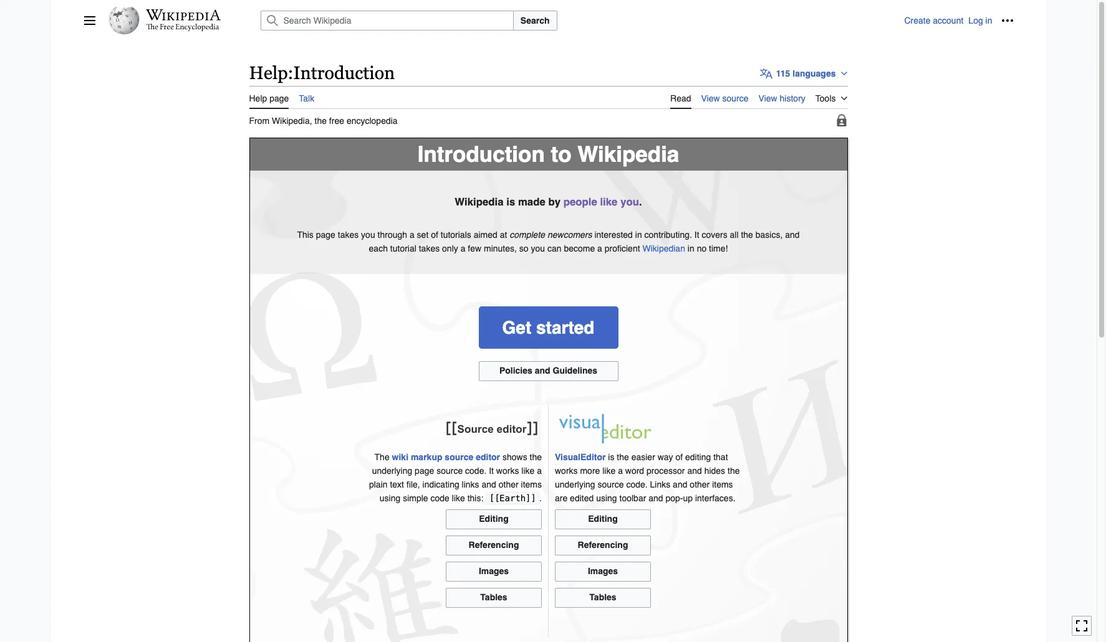 Task type: vqa. For each thing, say whether or not it's contained in the screenshot.
This is a good article. Click here for more information. 'image'
no



Task type: describe. For each thing, give the bounding box(es) containing it.
minutes,
[[484, 244, 517, 253]]

that
[[713, 452, 728, 462]]

get started
[[502, 318, 594, 338]]

wiki markup source editor link
[[392, 452, 500, 462]]

other inside is the easier way of editing that works more like a word processor and hides the underlying source code. links and other items are edited using toolbar and pop-up interfaces.
[[690, 480, 710, 490]]

help:wikitext image
[[442, 411, 542, 446]]

images for second the referencing link from right
[[479, 566, 509, 576]]

started
[[536, 318, 594, 338]]

view for view source
[[701, 93, 720, 103]]

so
[[519, 244, 528, 253]]

view history
[[759, 93, 805, 103]]

0 vertical spatial you
[[620, 196, 639, 208]]

a inside is the easier way of editing that works more like a word processor and hides the underlying source code. links and other items are edited using toolbar and pop-up interfaces.
[[618, 466, 623, 476]]

and up pop-
[[673, 480, 687, 490]]

a down interested
[[597, 244, 602, 253]]

account
[[933, 16, 964, 26]]

like right people
[[600, 196, 618, 208]]

view source
[[701, 93, 749, 103]]

policies and guidelines link
[[479, 361, 618, 381]]

made
[[518, 196, 545, 208]]

code. inside is the easier way of editing that works more like a word processor and hides the underlying source code. links and other items are edited using toolbar and pop-up interfaces.
[[626, 480, 648, 490]]

the up word
[[617, 452, 629, 462]]

the free encyclopedia image
[[147, 24, 219, 32]]

processor
[[647, 466, 685, 476]]

only
[[442, 244, 458, 253]]

shows the underlying page source code. it works like a plain text file, indicating links and other items using simple code like this:
[[369, 452, 542, 504]]

create account log in
[[904, 16, 992, 26]]

guidelines
[[553, 366, 597, 376]]

no
[[697, 244, 707, 253]]

complete
[[510, 230, 545, 240]]

newcomers
[[547, 230, 592, 240]]

0 vertical spatial is
[[506, 196, 515, 208]]

the left "free" at the top of the page
[[315, 116, 327, 126]]

works for underlying
[[555, 466, 578, 476]]

language progressive image
[[760, 67, 772, 80]]

get
[[502, 318, 531, 338]]

like left this:
[[452, 494, 465, 504]]

2 referencing link from the left
[[555, 536, 651, 556]]

images for second the referencing link
[[588, 566, 618, 576]]

basics,
[[756, 230, 783, 240]]

[[earth]]
[[489, 494, 536, 504]]

takes inside interested in contributing. it covers all the basics, and each tutorial takes only a few minutes, so you can become a proficient
[[419, 244, 440, 253]]

tables link for second the referencing link from right
[[446, 588, 542, 608]]

people
[[563, 196, 597, 208]]

help : introduction
[[249, 63, 395, 83]]

policies
[[499, 366, 532, 376]]

0 vertical spatial .
[[639, 196, 642, 208]]

page semi-protected image
[[835, 114, 848, 126]]

text
[[390, 480, 404, 490]]

underlying inside is the easier way of editing that works more like a word processor and hides the underlying source code. links and other items are edited using toolbar and pop-up interfaces.
[[555, 480, 595, 490]]

toolbar
[[619, 494, 646, 504]]

the inside the shows the underlying page source code. it works like a plain text file, indicating links and other items using simple code like this:
[[530, 452, 542, 462]]

log in and more options image
[[1001, 14, 1014, 27]]

fullscreen image
[[1076, 621, 1088, 633]]

view source link
[[701, 86, 749, 108]]

way
[[658, 452, 673, 462]]

proficient
[[605, 244, 640, 253]]

0 vertical spatial of
[[431, 230, 438, 240]]

search
[[521, 16, 550, 26]]

easier
[[631, 452, 655, 462]]

introduction to wikipedia
[[418, 142, 679, 167]]

log in link
[[969, 16, 992, 26]]

like down 'shows'
[[521, 466, 535, 476]]

1 referencing from the left
[[469, 540, 519, 550]]

and down links at the right bottom of the page
[[649, 494, 663, 504]]

editor
[[476, 452, 500, 462]]

editing for second the referencing link from right editing link
[[479, 514, 509, 524]]

tables for second the referencing link
[[589, 593, 616, 603]]

source inside is the easier way of editing that works more like a word processor and hides the underlying source code. links and other items are edited using toolbar and pop-up interfaces.
[[598, 480, 624, 490]]

115
[[776, 68, 790, 78]]

is the easier way of editing that works more like a word processor and hides the underlying source code. links and other items are edited using toolbar and pop-up interfaces.
[[555, 452, 740, 504]]

contributing.
[[644, 230, 692, 240]]

pop-
[[666, 494, 683, 504]]

a left the few
[[461, 244, 465, 253]]

time!
[[709, 244, 728, 253]]

items inside the shows the underlying page source code. it works like a plain text file, indicating links and other items using simple code like this:
[[521, 480, 542, 490]]

like inside is the easier way of editing that works more like a word processor and hides the underlying source code. links and other items are edited using toolbar and pop-up interfaces.
[[602, 466, 616, 476]]

and down editing
[[687, 466, 702, 476]]

from wikipedia, the free encyclopedia
[[249, 116, 398, 126]]

1 horizontal spatial introduction
[[418, 142, 545, 167]]

hides
[[704, 466, 725, 476]]

visualeditor
[[555, 452, 606, 462]]

source left editor
[[445, 452, 473, 462]]

interfaces.
[[695, 494, 735, 504]]

and inside interested in contributing. it covers all the basics, and each tutorial takes only a few minutes, so you can become a proficient
[[785, 230, 800, 240]]

free
[[329, 116, 344, 126]]

set
[[417, 230, 429, 240]]

plain
[[369, 480, 388, 490]]

1 referencing link from the left
[[446, 536, 542, 556]]

115 languages
[[776, 68, 836, 78]]

links
[[462, 480, 479, 490]]

up
[[683, 494, 693, 504]]

encyclopedia
[[347, 116, 398, 126]]

become
[[564, 244, 595, 253]]

works for other
[[496, 466, 519, 476]]

search button
[[513, 11, 557, 31]]

from
[[249, 116, 269, 126]]

help for help : introduction
[[249, 63, 288, 83]]

create account link
[[904, 16, 964, 26]]

file,
[[406, 480, 420, 490]]

editing link for second the referencing link from right
[[446, 510, 542, 530]]

[[earth]] .
[[489, 494, 542, 504]]

history
[[780, 93, 805, 103]]

0 horizontal spatial .
[[539, 494, 542, 504]]

tutorials
[[441, 230, 471, 240]]

help page
[[249, 93, 289, 103]]

1 horizontal spatial wikipedia
[[578, 142, 679, 167]]

more
[[580, 466, 600, 476]]

0 horizontal spatial introduction
[[293, 63, 395, 83]]

simple
[[403, 494, 428, 504]]

edited
[[570, 494, 594, 504]]

it inside the shows the underlying page source code. it works like a plain text file, indicating links and other items using simple code like this:
[[489, 466, 494, 476]]

read link
[[670, 86, 691, 109]]

get started link
[[479, 306, 618, 349]]

through
[[378, 230, 407, 240]]



Task type: locate. For each thing, give the bounding box(es) containing it.
1 works from the left
[[496, 466, 519, 476]]

like
[[600, 196, 618, 208], [521, 466, 535, 476], [602, 466, 616, 476], [452, 494, 465, 504]]

and
[[785, 230, 800, 240], [535, 366, 550, 376], [687, 466, 702, 476], [482, 480, 496, 490], [673, 480, 687, 490], [649, 494, 663, 504]]

the down that
[[728, 466, 740, 476]]

to
[[551, 142, 571, 167]]

a inside the shows the underlying page source code. it works like a plain text file, indicating links and other items using simple code like this:
[[537, 466, 542, 476]]

referencing down edited
[[578, 540, 628, 550]]

in for wikipedian in no time!
[[688, 244, 694, 253]]

1 vertical spatial page
[[316, 230, 335, 240]]

2 vertical spatial in
[[688, 244, 694, 253]]

can
[[547, 244, 561, 253]]

this
[[297, 230, 314, 240]]

2 works from the left
[[555, 466, 578, 476]]

you
[[620, 196, 639, 208], [361, 230, 375, 240], [531, 244, 545, 253]]

wikipedia is made by people like you .
[[455, 196, 642, 208]]

2 editing from the left
[[588, 514, 618, 524]]

this page takes you through a set of tutorials aimed at complete newcomers
[[297, 230, 592, 240]]

0 horizontal spatial it
[[489, 466, 494, 476]]

2 images link from the left
[[555, 562, 651, 582]]

items
[[521, 480, 542, 490], [712, 480, 733, 490]]

1 horizontal spatial editing
[[588, 514, 618, 524]]

works down visualeditor link
[[555, 466, 578, 476]]

other up up
[[690, 480, 710, 490]]

referencing link down edited
[[555, 536, 651, 556]]

. left are
[[539, 494, 542, 504]]

code. up links
[[465, 466, 487, 476]]

is left made
[[506, 196, 515, 208]]

0 vertical spatial page
[[269, 93, 289, 103]]

0 horizontal spatial code.
[[465, 466, 487, 476]]

using
[[380, 494, 400, 504], [596, 494, 617, 504]]

help up from
[[249, 93, 267, 103]]

1 horizontal spatial in
[[688, 244, 694, 253]]

policies and guidelines
[[499, 366, 597, 376]]

view right read
[[701, 93, 720, 103]]

wiki
[[392, 452, 408, 462]]

introduction to wikipedia main content
[[244, 56, 855, 643]]

2 referencing from the left
[[578, 540, 628, 550]]

works
[[496, 466, 519, 476], [555, 466, 578, 476]]

indicating
[[422, 480, 459, 490]]

2 vertical spatial you
[[531, 244, 545, 253]]

2 horizontal spatial you
[[620, 196, 639, 208]]

editing down edited
[[588, 514, 618, 524]]

the inside interested in contributing. it covers all the basics, and each tutorial takes only a few minutes, so you can become a proficient
[[741, 230, 753, 240]]

the
[[374, 452, 389, 462]]

1 horizontal spatial images link
[[555, 562, 651, 582]]

you right so
[[531, 244, 545, 253]]

introduction
[[293, 63, 395, 83], [418, 142, 545, 167]]

1 horizontal spatial images
[[588, 566, 618, 576]]

wikipedian
[[643, 244, 685, 253]]

1 horizontal spatial tables
[[589, 593, 616, 603]]

help
[[249, 63, 288, 83], [249, 93, 267, 103]]

:
[[288, 63, 293, 83]]

1 horizontal spatial tables link
[[555, 588, 651, 608]]

help page link
[[249, 86, 289, 109]]

Search search field
[[245, 11, 904, 31]]

shows
[[503, 452, 527, 462]]

and right links
[[482, 480, 496, 490]]

wikipedian link
[[643, 244, 685, 253]]

are
[[555, 494, 568, 504]]

works down 'shows'
[[496, 466, 519, 476]]

1 tables from the left
[[480, 593, 507, 603]]

1 horizontal spatial you
[[531, 244, 545, 253]]

0 horizontal spatial tables link
[[446, 588, 542, 608]]

0 vertical spatial wikipedia
[[578, 142, 679, 167]]

referencing
[[469, 540, 519, 550], [578, 540, 628, 550]]

1 images link from the left
[[446, 562, 542, 582]]

source down 'wiki markup source editor' link
[[437, 466, 463, 476]]

of right set
[[431, 230, 438, 240]]

editing
[[479, 514, 509, 524], [588, 514, 618, 524]]

1 tables link from the left
[[446, 588, 542, 608]]

referencing link down this:
[[446, 536, 542, 556]]

1 horizontal spatial works
[[555, 466, 578, 476]]

1 help from the top
[[249, 63, 288, 83]]

this:
[[467, 494, 483, 504]]

1 vertical spatial introduction
[[418, 142, 545, 167]]

images link for the tables link associated with second the referencing link from right
[[446, 562, 542, 582]]

code. inside the shows the underlying page source code. it works like a plain text file, indicating links and other items using simple code like this:
[[465, 466, 487, 476]]

it inside interested in contributing. it covers all the basics, and each tutorial takes only a few minutes, so you can become a proficient
[[694, 230, 699, 240]]

0 horizontal spatial images link
[[446, 562, 542, 582]]

and right basics,
[[785, 230, 800, 240]]

in inside 'personal tools' "navigation"
[[986, 16, 992, 26]]

editing down this:
[[479, 514, 509, 524]]

0 horizontal spatial of
[[431, 230, 438, 240]]

you up interested
[[620, 196, 639, 208]]

works inside the shows the underlying page source code. it works like a plain text file, indicating links and other items using simple code like this:
[[496, 466, 519, 476]]

1 vertical spatial is
[[608, 452, 614, 462]]

. up 'proficient'
[[639, 196, 642, 208]]

0 horizontal spatial you
[[361, 230, 375, 240]]

visualeditor link
[[555, 452, 606, 462]]

1 horizontal spatial underlying
[[555, 480, 595, 490]]

2 using from the left
[[596, 494, 617, 504]]

1 vertical spatial you
[[361, 230, 375, 240]]

the wiki markup source editor
[[374, 452, 500, 462]]

1 vertical spatial of
[[676, 452, 683, 462]]

editing link down edited
[[555, 510, 651, 530]]

1 horizontal spatial page
[[316, 230, 335, 240]]

editing for editing link for second the referencing link
[[588, 514, 618, 524]]

and right the policies on the left
[[535, 366, 550, 376]]

interested
[[594, 230, 633, 240]]

1 horizontal spatial using
[[596, 494, 617, 504]]

using inside the shows the underlying page source code. it works like a plain text file, indicating links and other items using simple code like this:
[[380, 494, 400, 504]]

editing link
[[446, 510, 542, 530], [555, 510, 651, 530]]

page for help
[[269, 93, 289, 103]]

a left word
[[618, 466, 623, 476]]

wikipedian in no time!
[[643, 244, 728, 253]]

word
[[625, 466, 644, 476]]

0 horizontal spatial takes
[[338, 230, 359, 240]]

page right this
[[316, 230, 335, 240]]

personal tools navigation
[[904, 11, 1017, 31]]

the right 'shows'
[[530, 452, 542, 462]]

a
[[410, 230, 414, 240], [461, 244, 465, 253], [597, 244, 602, 253], [537, 466, 542, 476], [618, 466, 623, 476]]

Search Wikipedia search field
[[260, 11, 514, 31]]

0 horizontal spatial editing link
[[446, 510, 542, 530]]

log
[[969, 16, 983, 26]]

2 tables link from the left
[[555, 588, 651, 608]]

0 horizontal spatial works
[[496, 466, 519, 476]]

0 horizontal spatial wikipedia
[[455, 196, 504, 208]]

1 editing from the left
[[479, 514, 509, 524]]

0 vertical spatial help
[[249, 63, 288, 83]]

.
[[639, 196, 642, 208], [539, 494, 542, 504]]

wikipedia
[[578, 142, 679, 167], [455, 196, 504, 208]]

read
[[670, 93, 691, 103]]

0 vertical spatial in
[[986, 16, 992, 26]]

1 horizontal spatial it
[[694, 230, 699, 240]]

editing link for second the referencing link
[[555, 510, 651, 530]]

languages
[[793, 68, 836, 78]]

0 vertical spatial it
[[694, 230, 699, 240]]

is inside is the easier way of editing that works more like a word processor and hides the underlying source code. links and other items are edited using toolbar and pop-up interfaces.
[[608, 452, 614, 462]]

tables for second the referencing link from right
[[480, 593, 507, 603]]

1 horizontal spatial view
[[759, 93, 777, 103]]

markup
[[411, 452, 442, 462]]

covers
[[702, 230, 727, 240]]

items up [[earth]] .
[[521, 480, 542, 490]]

0 horizontal spatial in
[[635, 230, 642, 240]]

2 items from the left
[[712, 480, 733, 490]]

each
[[369, 244, 388, 253]]

0 horizontal spatial tables
[[480, 593, 507, 603]]

0 horizontal spatial using
[[380, 494, 400, 504]]

0 vertical spatial code.
[[465, 466, 487, 476]]

page inside the shows the underlying page source code. it works like a plain text file, indicating links and other items using simple code like this:
[[415, 466, 434, 476]]

page
[[269, 93, 289, 103], [316, 230, 335, 240], [415, 466, 434, 476]]

wikipedia:visualeditor/user guide image
[[555, 411, 655, 446]]

0 vertical spatial underlying
[[372, 466, 412, 476]]

takes
[[338, 230, 359, 240], [419, 244, 440, 253]]

1 vertical spatial wikipedia
[[455, 196, 504, 208]]

other inside the shows the underlying page source code. it works like a plain text file, indicating links and other items using simple code like this:
[[499, 480, 519, 490]]

1 vertical spatial takes
[[419, 244, 440, 253]]

0 horizontal spatial images
[[479, 566, 509, 576]]

1 images from the left
[[479, 566, 509, 576]]

aimed
[[474, 230, 497, 240]]

2 horizontal spatial page
[[415, 466, 434, 476]]

1 view from the left
[[701, 93, 720, 103]]

in right log
[[986, 16, 992, 26]]

1 editing link from the left
[[446, 510, 542, 530]]

in left no
[[688, 244, 694, 253]]

1 horizontal spatial of
[[676, 452, 683, 462]]

all
[[730, 230, 739, 240]]

in
[[986, 16, 992, 26], [635, 230, 642, 240], [688, 244, 694, 253]]

0 horizontal spatial underlying
[[372, 466, 412, 476]]

images link for the tables link related to second the referencing link
[[555, 562, 651, 582]]

view for view history
[[759, 93, 777, 103]]

images link
[[446, 562, 542, 582], [555, 562, 651, 582]]

other
[[499, 480, 519, 490], [690, 480, 710, 490]]

underlying up text at the left bottom of the page
[[372, 466, 412, 476]]

0 horizontal spatial page
[[269, 93, 289, 103]]

2 other from the left
[[690, 480, 710, 490]]

items up interfaces.
[[712, 480, 733, 490]]

help up help page link
[[249, 63, 288, 83]]

like right more
[[602, 466, 616, 476]]

1 vertical spatial it
[[489, 466, 494, 476]]

links
[[650, 480, 670, 490]]

1 vertical spatial in
[[635, 230, 642, 240]]

using down text at the left bottom of the page
[[380, 494, 400, 504]]

in up 'proficient'
[[635, 230, 642, 240]]

tables
[[480, 593, 507, 603], [589, 593, 616, 603]]

it down editor
[[489, 466, 494, 476]]

a up [[earth]] .
[[537, 466, 542, 476]]

wikipedia image
[[146, 9, 220, 21]]

2 vertical spatial page
[[415, 466, 434, 476]]

2 tables from the left
[[589, 593, 616, 603]]

1 horizontal spatial code.
[[626, 480, 648, 490]]

and inside the shows the underlying page source code. it works like a plain text file, indicating links and other items using simple code like this:
[[482, 480, 496, 490]]

0 horizontal spatial other
[[499, 480, 519, 490]]

tables link for second the referencing link
[[555, 588, 651, 608]]

you inside interested in contributing. it covers all the basics, and each tutorial takes only a few minutes, so you can become a proficient
[[531, 244, 545, 253]]

items inside is the easier way of editing that works more like a word processor and hides the underlying source code. links and other items are edited using toolbar and pop-up interfaces.
[[712, 480, 733, 490]]

1 items from the left
[[521, 480, 542, 490]]

1 horizontal spatial takes
[[419, 244, 440, 253]]

the right all
[[741, 230, 753, 240]]

2 view from the left
[[759, 93, 777, 103]]

works inside is the easier way of editing that works more like a word processor and hides the underlying source code. links and other items are edited using toolbar and pop-up interfaces.
[[555, 466, 578, 476]]

1 vertical spatial underlying
[[555, 480, 595, 490]]

0 vertical spatial introduction
[[293, 63, 395, 83]]

it up no
[[694, 230, 699, 240]]

interested in contributing. it covers all the basics, and each tutorial takes only a few minutes, so you can become a proficient
[[369, 230, 800, 253]]

view left history
[[759, 93, 777, 103]]

wikipedia,
[[272, 116, 312, 126]]

of
[[431, 230, 438, 240], [676, 452, 683, 462]]

source left view history
[[722, 93, 749, 103]]

1 horizontal spatial other
[[690, 480, 710, 490]]

0 vertical spatial takes
[[338, 230, 359, 240]]

1 horizontal spatial .
[[639, 196, 642, 208]]

1 horizontal spatial editing link
[[555, 510, 651, 530]]

1 vertical spatial .
[[539, 494, 542, 504]]

in for interested in contributing. it covers all the basics, and each tutorial takes only a few minutes, so you can become a proficient
[[635, 230, 642, 240]]

is down wikipedia:visualeditor/user guide 'image'
[[608, 452, 614, 462]]

it
[[694, 230, 699, 240], [489, 466, 494, 476]]

code. down word
[[626, 480, 648, 490]]

0 horizontal spatial view
[[701, 93, 720, 103]]

0 horizontal spatial is
[[506, 196, 515, 208]]

you up the each
[[361, 230, 375, 240]]

of right way
[[676, 452, 683, 462]]

using inside is the easier way of editing that works more like a word processor and hides the underlying source code. links and other items are edited using toolbar and pop-up interfaces.
[[596, 494, 617, 504]]

a left set
[[410, 230, 414, 240]]

2 horizontal spatial in
[[986, 16, 992, 26]]

0 horizontal spatial items
[[521, 480, 542, 490]]

takes down set
[[419, 244, 440, 253]]

page down markup
[[415, 466, 434, 476]]

1 horizontal spatial referencing
[[578, 540, 628, 550]]

talk
[[299, 93, 314, 103]]

help for help page
[[249, 93, 267, 103]]

1 horizontal spatial referencing link
[[555, 536, 651, 556]]

menu image
[[83, 14, 96, 27]]

page for this
[[316, 230, 335, 240]]

2 help from the top
[[249, 93, 267, 103]]

view history link
[[759, 86, 805, 108]]

1 horizontal spatial is
[[608, 452, 614, 462]]

editing link down this:
[[446, 510, 542, 530]]

2 editing link from the left
[[555, 510, 651, 530]]

create
[[904, 16, 931, 26]]

1 using from the left
[[380, 494, 400, 504]]

underlying inside the shows the underlying page source code. it works like a plain text file, indicating links and other items using simple code like this:
[[372, 466, 412, 476]]

underlying up edited
[[555, 480, 595, 490]]

1 vertical spatial code.
[[626, 480, 648, 490]]

other up [[earth]]
[[499, 480, 519, 490]]

1 horizontal spatial items
[[712, 480, 733, 490]]

of inside is the easier way of editing that works more like a word processor and hides the underlying source code. links and other items are edited using toolbar and pop-up interfaces.
[[676, 452, 683, 462]]

talk link
[[299, 86, 314, 108]]

code
[[431, 494, 449, 504]]

referencing down this:
[[469, 540, 519, 550]]

0 horizontal spatial referencing
[[469, 540, 519, 550]]

at
[[500, 230, 507, 240]]

1 vertical spatial help
[[249, 93, 267, 103]]

few
[[468, 244, 481, 253]]

page up wikipedia,
[[269, 93, 289, 103]]

the
[[315, 116, 327, 126], [741, 230, 753, 240], [530, 452, 542, 462], [617, 452, 629, 462], [728, 466, 740, 476]]

2 images from the left
[[588, 566, 618, 576]]

0 horizontal spatial editing
[[479, 514, 509, 524]]

editing
[[685, 452, 711, 462]]

in inside interested in contributing. it covers all the basics, and each tutorial takes only a few minutes, so you can become a proficient
[[635, 230, 642, 240]]

takes right this
[[338, 230, 359, 240]]

using right edited
[[596, 494, 617, 504]]

1 other from the left
[[499, 480, 519, 490]]

source down more
[[598, 480, 624, 490]]

0 horizontal spatial referencing link
[[446, 536, 542, 556]]

source inside the shows the underlying page source code. it works like a plain text file, indicating links and other items using simple code like this:
[[437, 466, 463, 476]]



